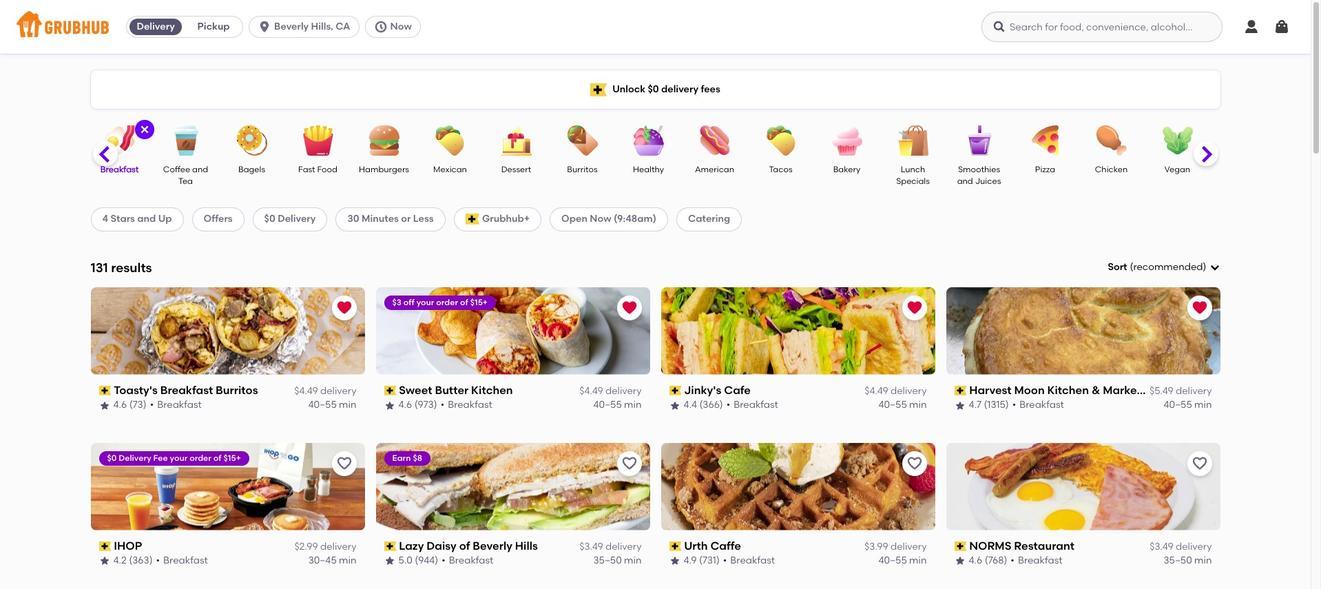 Task type: describe. For each thing, give the bounding box(es) containing it.
breakfast for jinky's
[[734, 399, 779, 411]]

beverly hills, ca button
[[249, 16, 365, 38]]

cafe
[[724, 384, 751, 397]]

• for harvest moon kitchen & marketplace
[[1013, 399, 1017, 411]]

coffee and tea
[[163, 165, 208, 186]]

• for norms restaurant
[[1011, 555, 1015, 567]]

subscription pass image for ihop
[[99, 542, 111, 551]]

saved restaurant button for jinky's cafe
[[902, 295, 927, 320]]

$3.49 delivery for lazy daisy of beverly hills
[[580, 541, 642, 553]]

35–50 min for lazy daisy of beverly hills
[[594, 555, 642, 567]]

sweet
[[399, 384, 432, 397]]

40–55 min for toasty's breakfast burritos
[[308, 399, 357, 411]]

0 horizontal spatial your
[[170, 453, 188, 463]]

subscription pass image for harvest moon kitchen & marketplace
[[955, 386, 967, 396]]

delivery for $0 delivery
[[278, 213, 316, 225]]

3 $4.49 from the left
[[865, 385, 889, 397]]

stars
[[111, 213, 135, 225]]

$0 delivery
[[264, 213, 316, 225]]

open now (9:48am)
[[562, 213, 657, 225]]

2 saved restaurant button from the left
[[617, 295, 642, 320]]

smoothies and juices image
[[955, 125, 1004, 156]]

breakfast down breakfast image
[[100, 165, 139, 174]]

4.9 (731)
[[684, 555, 720, 567]]

star icon image for ihop
[[99, 556, 110, 567]]

breakfast for lazy
[[449, 555, 494, 567]]

tacos image
[[757, 125, 805, 156]]

sort ( recommended )
[[1108, 261, 1207, 273]]

• for sweet butter kitchen
[[441, 399, 445, 411]]

delivery button
[[127, 16, 185, 38]]

$3 off your order of $15+
[[392, 298, 488, 307]]

&
[[1092, 384, 1101, 397]]

$3.49 for norms restaurant
[[1150, 541, 1174, 553]]

save this restaurant image for ihop
[[336, 455, 352, 472]]

delivery for breakfast
[[320, 385, 357, 397]]

delivery for moon
[[1176, 385, 1212, 397]]

4 stars and up
[[102, 213, 172, 225]]

(73)
[[129, 399, 147, 411]]

$2.99 delivery
[[295, 541, 357, 553]]

star icon image for urth caffe
[[669, 556, 680, 567]]

30
[[348, 213, 360, 225]]

star icon image for toasty's breakfast burritos
[[99, 400, 110, 411]]

$3.99
[[865, 541, 889, 553]]

saved restaurant image for jinky's cafe
[[907, 300, 923, 316]]

$5.49
[[1150, 385, 1174, 397]]

now button
[[365, 16, 426, 38]]

catering
[[688, 213, 731, 225]]

save this restaurant image for lazy daisy of beverly hills
[[621, 455, 638, 472]]

4.9
[[684, 555, 697, 567]]

sort
[[1108, 261, 1128, 273]]

$4.49 for kitchen
[[580, 385, 603, 397]]

40–55 for jinky's cafe
[[879, 399, 907, 411]]

unlock $0 delivery fees
[[613, 83, 721, 95]]

2 save this restaurant button from the left
[[617, 451, 642, 476]]

caffe
[[711, 539, 741, 552]]

0 horizontal spatial $15+
[[224, 453, 241, 463]]

• for urth caffe
[[723, 555, 727, 567]]

4 save this restaurant button from the left
[[1188, 451, 1212, 476]]

jinky's cafe
[[684, 384, 751, 397]]

$0 for $0 delivery fee your order of $15+
[[107, 453, 117, 463]]

harvest moon kitchen & marketplace
[[970, 384, 1173, 397]]

(363)
[[129, 555, 153, 567]]

• for ihop
[[156, 555, 160, 567]]

4.6 (768)
[[969, 555, 1008, 567]]

toasty's
[[114, 384, 158, 397]]

offers
[[204, 213, 233, 225]]

(9:48am)
[[614, 213, 657, 225]]

delivery for butter
[[606, 385, 642, 397]]

1 saved restaurant image from the left
[[621, 300, 638, 316]]

0 horizontal spatial svg image
[[139, 124, 150, 135]]

moon
[[1015, 384, 1045, 397]]

smoothies
[[958, 165, 1001, 174]]

1 save this restaurant button from the left
[[332, 451, 357, 476]]

grubhub plus flag logo image for unlock $0 delivery fees
[[591, 83, 607, 96]]

less
[[413, 213, 434, 225]]

breakfast right (363)
[[163, 555, 208, 567]]

40–55 for sweet butter kitchen
[[594, 399, 622, 411]]

breakfast for norms
[[1018, 555, 1063, 567]]

grubhub+
[[482, 213, 530, 225]]

min for caffe
[[910, 555, 927, 567]]

0 vertical spatial your
[[417, 298, 434, 307]]

now inside button
[[390, 21, 412, 32]]

bagels
[[238, 165, 265, 174]]

healthy image
[[625, 125, 673, 156]]

svg image inside field
[[1210, 262, 1221, 273]]

4
[[102, 213, 108, 225]]

4.4 (366)
[[684, 399, 723, 411]]

hamburgers image
[[360, 125, 408, 156]]

4.6 (73)
[[113, 399, 147, 411]]

(731)
[[699, 555, 720, 567]]

daisy
[[427, 539, 457, 552]]

pizza
[[1036, 165, 1056, 174]]

urth caffe logo image
[[661, 443, 935, 530]]

30–45 min
[[308, 555, 357, 567]]

lunch specials
[[897, 165, 930, 186]]

star icon image for jinky's cafe
[[669, 400, 680, 411]]

kitchen for butter
[[471, 384, 513, 397]]

bakery image
[[823, 125, 871, 156]]

chicken
[[1095, 165, 1128, 174]]

norms restaurant
[[970, 539, 1075, 552]]

lunch
[[901, 165, 926, 174]]

smoothies and juices
[[958, 165, 1002, 186]]

lazy daisy of beverly hills
[[399, 539, 538, 552]]

$2.99
[[295, 541, 318, 553]]

2 horizontal spatial svg image
[[1274, 19, 1291, 35]]

star icon image for lazy daisy of beverly hills
[[384, 556, 395, 567]]

3 save this restaurant button from the left
[[902, 451, 927, 476]]

40–55 for urth caffe
[[879, 555, 907, 567]]

lunch specials image
[[889, 125, 938, 156]]

• for toasty's breakfast burritos
[[150, 399, 154, 411]]

$3.49 for lazy daisy of beverly hills
[[580, 541, 603, 553]]

min for moon
[[1195, 399, 1212, 411]]

$0 for $0 delivery
[[264, 213, 276, 225]]

breakfast for harvest
[[1020, 399, 1065, 411]]

• breakfast for norms restaurant
[[1011, 555, 1063, 567]]

40–55 min for sweet butter kitchen
[[594, 399, 642, 411]]

subscription pass image for jinky's cafe
[[669, 386, 682, 396]]

0 horizontal spatial burritos
[[216, 384, 258, 397]]

butter
[[435, 384, 469, 397]]

$5.49 delivery
[[1150, 385, 1212, 397]]

breakfast for sweet
[[448, 399, 493, 411]]

• breakfast for lazy daisy of beverly hills
[[442, 555, 494, 567]]

30 minutes or less
[[348, 213, 434, 225]]

off
[[404, 298, 415, 307]]

saved restaurant button for harvest moon kitchen & marketplace
[[1188, 295, 1212, 320]]

1 vertical spatial order
[[190, 453, 212, 463]]

sweet butter kitchen
[[399, 384, 513, 397]]

fast food
[[298, 165, 338, 174]]

and for coffee and tea
[[192, 165, 208, 174]]

$3.49 delivery for norms restaurant
[[1150, 541, 1212, 553]]

40–55 min for urth caffe
[[879, 555, 927, 567]]

coffee
[[163, 165, 190, 174]]

• breakfast for ihop
[[156, 555, 208, 567]]

vegan
[[1165, 165, 1191, 174]]

40–55 min for harvest moon kitchen & marketplace
[[1164, 399, 1212, 411]]

(1315)
[[984, 399, 1009, 411]]

main navigation navigation
[[0, 0, 1311, 54]]

kitchen for moon
[[1048, 384, 1090, 397]]

0 vertical spatial order
[[436, 298, 458, 307]]

svg image inside now button
[[374, 20, 388, 34]]

$0 delivery fee your order of $15+
[[107, 453, 241, 463]]

0 vertical spatial $15+
[[470, 298, 488, 307]]

4.6 for norms restaurant
[[969, 555, 983, 567]]

toasty's breakfast burritos
[[114, 384, 258, 397]]

beverly inside 'button'
[[274, 21, 309, 32]]

35–50 for norms restaurant
[[1164, 555, 1193, 567]]

marketplace
[[1103, 384, 1173, 397]]

2 vertical spatial of
[[459, 539, 470, 552]]



Task type: vqa. For each thing, say whether or not it's contained in the screenshot.
the $3.49 for NORMS Restaurant
yes



Task type: locate. For each thing, give the bounding box(es) containing it.
burritos down toasty's breakfast burritos logo
[[216, 384, 258, 397]]

1 $4.49 delivery from the left
[[294, 385, 357, 397]]

breakfast down toasty's breakfast burritos
[[157, 399, 202, 411]]

• right the '(73)'
[[150, 399, 154, 411]]

3 saved restaurant image from the left
[[1192, 300, 1208, 316]]

delivery for caffe
[[891, 541, 927, 553]]

star icon image left 4.6 (73)
[[99, 400, 110, 411]]

and inside coffee and tea
[[192, 165, 208, 174]]

now right open
[[590, 213, 612, 225]]

saved restaurant image
[[336, 300, 352, 316]]

0 horizontal spatial and
[[137, 213, 156, 225]]

1 horizontal spatial and
[[192, 165, 208, 174]]

minutes
[[362, 213, 399, 225]]

1 horizontal spatial burritos
[[567, 165, 598, 174]]

specials
[[897, 177, 930, 186]]

svg image
[[1274, 19, 1291, 35], [374, 20, 388, 34], [139, 124, 150, 135]]

1 horizontal spatial your
[[417, 298, 434, 307]]

breakfast image
[[95, 125, 144, 156]]

of
[[460, 298, 468, 307], [213, 453, 222, 463], [459, 539, 470, 552]]

burritos image
[[559, 125, 607, 156]]

2 save this restaurant image from the left
[[621, 455, 638, 472]]

4.6 for toasty's breakfast burritos
[[113, 399, 127, 411]]

breakfast
[[100, 165, 139, 174], [160, 384, 213, 397], [157, 399, 202, 411], [448, 399, 493, 411], [734, 399, 779, 411], [1020, 399, 1065, 411], [163, 555, 208, 567], [449, 555, 494, 567], [731, 555, 775, 567], [1018, 555, 1063, 567]]

40–55
[[308, 399, 337, 411], [594, 399, 622, 411], [879, 399, 907, 411], [1164, 399, 1193, 411], [879, 555, 907, 567]]

1 vertical spatial delivery
[[278, 213, 316, 225]]

delivery for restaurant
[[1176, 541, 1212, 553]]

0 horizontal spatial $4.49 delivery
[[294, 385, 357, 397]]

0 vertical spatial now
[[390, 21, 412, 32]]

min for butter
[[624, 399, 642, 411]]

• breakfast for harvest moon kitchen & marketplace
[[1013, 399, 1065, 411]]

(944)
[[415, 555, 438, 567]]

2 horizontal spatial saved restaurant image
[[1192, 300, 1208, 316]]

beverly left 'hills,'
[[274, 21, 309, 32]]

$0 right offers
[[264, 213, 276, 225]]

american
[[695, 165, 735, 174]]

(973)
[[415, 399, 437, 411]]

0 vertical spatial $0
[[648, 83, 659, 95]]

131 results
[[91, 260, 152, 275]]

sweet butter kitchen logo image
[[376, 287, 650, 375]]

earn $8
[[392, 453, 422, 463]]

breakfast down sweet butter kitchen
[[448, 399, 493, 411]]

breakfast down restaurant
[[1018, 555, 1063, 567]]

hills,
[[311, 21, 333, 32]]

0 horizontal spatial saved restaurant image
[[621, 300, 638, 316]]

and inside smoothies and juices
[[958, 177, 974, 186]]

Search for food, convenience, alcohol... search field
[[982, 12, 1223, 42]]

saved restaurant image for harvest moon kitchen & marketplace
[[1192, 300, 1208, 316]]

2 horizontal spatial 4.6
[[969, 555, 983, 567]]

jinky's cafe logo image
[[661, 287, 935, 375]]

grubhub plus flag logo image for grubhub+
[[466, 214, 480, 225]]

saved restaurant button
[[332, 295, 357, 320], [617, 295, 642, 320], [902, 295, 927, 320], [1188, 295, 1212, 320]]

0 horizontal spatial $4.49
[[294, 385, 318, 397]]

1 horizontal spatial 35–50
[[1164, 555, 1193, 567]]

order right fee
[[190, 453, 212, 463]]

star icon image left 4.9
[[669, 556, 680, 567]]

saved restaurant image
[[621, 300, 638, 316], [907, 300, 923, 316], [1192, 300, 1208, 316]]

2 vertical spatial and
[[137, 213, 156, 225]]

pickup
[[198, 21, 230, 32]]

svg image
[[1244, 19, 1260, 35], [258, 20, 272, 34], [993, 20, 1007, 34], [1210, 262, 1221, 273]]

1 kitchen from the left
[[471, 384, 513, 397]]

subscription pass image left jinky's
[[669, 386, 682, 396]]

• right (1315)
[[1013, 399, 1017, 411]]

kitchen
[[471, 384, 513, 397], [1048, 384, 1090, 397]]

earn
[[392, 453, 411, 463]]

• breakfast down sweet butter kitchen
[[441, 399, 493, 411]]

american image
[[691, 125, 739, 156]]

delivery for $0 delivery fee your order of $15+
[[119, 453, 151, 463]]

1 $3.49 from the left
[[580, 541, 603, 553]]

1 horizontal spatial 4.6
[[399, 399, 412, 411]]

2 35–50 from the left
[[1164, 555, 1193, 567]]

0 vertical spatial grubhub plus flag logo image
[[591, 83, 607, 96]]

$0
[[648, 83, 659, 95], [264, 213, 276, 225], [107, 453, 117, 463]]

star icon image left 4.4
[[669, 400, 680, 411]]

of right off at the left
[[460, 298, 468, 307]]

subscription pass image for lazy daisy of beverly hills
[[384, 542, 396, 551]]

None field
[[1108, 261, 1221, 274]]

0 horizontal spatial 35–50
[[594, 555, 622, 567]]

urth
[[684, 539, 708, 552]]

• breakfast down "cafe"
[[727, 399, 779, 411]]

5.0
[[399, 555, 413, 567]]

2 horizontal spatial $4.49 delivery
[[865, 385, 927, 397]]

1 horizontal spatial beverly
[[473, 539, 513, 552]]

35–50 min
[[594, 555, 642, 567], [1164, 555, 1212, 567]]

1 horizontal spatial grubhub plus flag logo image
[[591, 83, 607, 96]]

toasty's breakfast burritos logo image
[[91, 287, 365, 375]]

vegan image
[[1154, 125, 1202, 156]]

order
[[436, 298, 458, 307], [190, 453, 212, 463]]

• breakfast down lazy daisy of beverly hills
[[442, 555, 494, 567]]

• right (366)
[[727, 399, 731, 411]]

results
[[111, 260, 152, 275]]

0 vertical spatial of
[[460, 298, 468, 307]]

subscription pass image
[[99, 386, 111, 396], [384, 386, 396, 396], [99, 542, 111, 551], [384, 542, 396, 551], [669, 542, 682, 551]]

0 horizontal spatial order
[[190, 453, 212, 463]]

subscription pass image left lazy
[[384, 542, 396, 551]]

1 horizontal spatial kitchen
[[1048, 384, 1090, 397]]

$4.49 delivery for kitchen
[[580, 385, 642, 397]]

grubhub plus flag logo image
[[591, 83, 607, 96], [466, 214, 480, 225]]

fee
[[153, 453, 168, 463]]

1 save this restaurant image from the left
[[336, 455, 352, 472]]

40–55 min
[[308, 399, 357, 411], [594, 399, 642, 411], [879, 399, 927, 411], [1164, 399, 1212, 411], [879, 555, 927, 567]]

chicken image
[[1088, 125, 1136, 156]]

bagels image
[[228, 125, 276, 156]]

1 vertical spatial your
[[170, 453, 188, 463]]

30–45
[[308, 555, 337, 567]]

1 horizontal spatial order
[[436, 298, 458, 307]]

kitchen left &
[[1048, 384, 1090, 397]]

• breakfast down moon
[[1013, 399, 1065, 411]]

pizza image
[[1022, 125, 1070, 156]]

subscription pass image left urth
[[669, 542, 682, 551]]

0 horizontal spatial save this restaurant image
[[336, 455, 352, 472]]

1 horizontal spatial $15+
[[470, 298, 488, 307]]

0 horizontal spatial beverly
[[274, 21, 309, 32]]

subscription pass image for norms restaurant
[[955, 542, 967, 551]]

subscription pass image left norms
[[955, 542, 967, 551]]

• breakfast down restaurant
[[1011, 555, 1063, 567]]

breakfast down moon
[[1020, 399, 1065, 411]]

4.6 for sweet butter kitchen
[[399, 399, 412, 411]]

lazy daisy of beverly hills logo image
[[376, 443, 650, 530]]

pickup button
[[185, 16, 243, 38]]

breakfast for toasty's
[[157, 399, 202, 411]]

1 $4.49 from the left
[[294, 385, 318, 397]]

• right the (973)
[[441, 399, 445, 411]]

subscription pass image left the sweet
[[384, 386, 396, 396]]

kitchen right 'butter'
[[471, 384, 513, 397]]

1 vertical spatial burritos
[[216, 384, 258, 397]]

norms
[[970, 539, 1012, 552]]

now
[[390, 21, 412, 32], [590, 213, 612, 225]]

$8
[[413, 453, 422, 463]]

0 vertical spatial delivery
[[137, 21, 175, 32]]

subscription pass image for toasty's breakfast burritos
[[99, 386, 111, 396]]

2 horizontal spatial $0
[[648, 83, 659, 95]]

4 saved restaurant button from the left
[[1188, 295, 1212, 320]]

40–55 for harvest moon kitchen & marketplace
[[1164, 399, 1193, 411]]

1 horizontal spatial svg image
[[374, 20, 388, 34]]

your right off at the left
[[417, 298, 434, 307]]

$4.49 delivery for burritos
[[294, 385, 357, 397]]

mexican image
[[426, 125, 474, 156]]

food
[[317, 165, 338, 174]]

1 vertical spatial $15+
[[224, 453, 241, 463]]

1 saved restaurant button from the left
[[332, 295, 357, 320]]

1 horizontal spatial $0
[[264, 213, 276, 225]]

(768)
[[985, 555, 1008, 567]]

2 35–50 min from the left
[[1164, 555, 1212, 567]]

2 $3.49 from the left
[[1150, 541, 1174, 553]]

ca
[[336, 21, 350, 32]]

ihop logo image
[[91, 443, 365, 530]]

2 vertical spatial $0
[[107, 453, 117, 463]]

star icon image for norms restaurant
[[955, 556, 966, 567]]

harvest moon kitchen & marketplace logo image
[[946, 287, 1221, 375]]

3 save this restaurant image from the left
[[1192, 455, 1208, 472]]

subscription pass image for sweet butter kitchen
[[384, 386, 396, 396]]

1 horizontal spatial now
[[590, 213, 612, 225]]

recommended
[[1134, 261, 1204, 273]]

0 horizontal spatial now
[[390, 21, 412, 32]]

tea
[[178, 177, 193, 186]]

hamburgers
[[359, 165, 409, 174]]

delivery left pickup
[[137, 21, 175, 32]]

1 vertical spatial $0
[[264, 213, 276, 225]]

lazy
[[399, 539, 424, 552]]

4.6 left (768)
[[969, 555, 983, 567]]

• breakfast down toasty's breakfast burritos
[[150, 399, 202, 411]]

mexican
[[433, 165, 467, 174]]

$3.99 delivery
[[865, 541, 927, 553]]

burritos down "burritos" image
[[567, 165, 598, 174]]

1 $3.49 delivery from the left
[[580, 541, 642, 553]]

fast food image
[[294, 125, 342, 156]]

$3.49
[[580, 541, 603, 553], [1150, 541, 1174, 553]]

tacos
[[769, 165, 793, 174]]

dessert image
[[492, 125, 541, 156]]

1 horizontal spatial $3.49
[[1150, 541, 1174, 553]]

1 horizontal spatial $3.49 delivery
[[1150, 541, 1212, 553]]

• breakfast for urth caffe
[[723, 555, 775, 567]]

$0 left fee
[[107, 453, 117, 463]]

4.6 left the '(73)'
[[113, 399, 127, 411]]

4.6 down the sweet
[[399, 399, 412, 411]]

breakfast right toasty's
[[160, 384, 213, 397]]

1 vertical spatial of
[[213, 453, 222, 463]]

)
[[1204, 261, 1207, 273]]

min for daisy
[[624, 555, 642, 567]]

star icon image left 4.6 (768)
[[955, 556, 966, 567]]

and left up
[[137, 213, 156, 225]]

$4.49 delivery
[[294, 385, 357, 397], [580, 385, 642, 397], [865, 385, 927, 397]]

urth caffe
[[684, 539, 741, 552]]

fast
[[298, 165, 315, 174]]

2 kitchen from the left
[[1048, 384, 1090, 397]]

0 horizontal spatial kitchen
[[471, 384, 513, 397]]

dessert
[[501, 165, 531, 174]]

star icon image for sweet butter kitchen
[[384, 400, 395, 411]]

breakfast down caffe
[[731, 555, 775, 567]]

of right fee
[[213, 453, 222, 463]]

• breakfast down caffe
[[723, 555, 775, 567]]

or
[[401, 213, 411, 225]]

subscription pass image left 'ihop'
[[99, 542, 111, 551]]

2 $4.49 delivery from the left
[[580, 385, 642, 397]]

and down smoothies
[[958, 177, 974, 186]]

1 vertical spatial now
[[590, 213, 612, 225]]

star icon image left 5.0 on the left
[[384, 556, 395, 567]]

save this restaurant image
[[336, 455, 352, 472], [621, 455, 638, 472], [1192, 455, 1208, 472]]

unlock
[[613, 83, 646, 95]]

1 35–50 from the left
[[594, 555, 622, 567]]

2 $4.49 from the left
[[580, 385, 603, 397]]

star icon image
[[99, 400, 110, 411], [384, 400, 395, 411], [669, 400, 680, 411], [955, 400, 966, 411], [99, 556, 110, 567], [384, 556, 395, 567], [669, 556, 680, 567], [955, 556, 966, 567]]

35–50 min for norms restaurant
[[1164, 555, 1212, 567]]

your right fee
[[170, 453, 188, 463]]

save this restaurant image
[[907, 455, 923, 472]]

• down daisy
[[442, 555, 446, 567]]

3 $4.49 delivery from the left
[[865, 385, 927, 397]]

delivery for daisy
[[606, 541, 642, 553]]

none field containing sort
[[1108, 261, 1221, 274]]

svg image inside beverly hills, ca 'button'
[[258, 20, 272, 34]]

grubhub plus flag logo image left 'grubhub+' on the left
[[466, 214, 480, 225]]

delivery down the fast
[[278, 213, 316, 225]]

ihop
[[114, 539, 142, 552]]

0 horizontal spatial $3.49
[[580, 541, 603, 553]]

2 horizontal spatial and
[[958, 177, 974, 186]]

breakfast for urth
[[731, 555, 775, 567]]

2 $3.49 delivery from the left
[[1150, 541, 1212, 553]]

0 horizontal spatial $3.49 delivery
[[580, 541, 642, 553]]

star icon image left 4.2
[[99, 556, 110, 567]]

• right (363)
[[156, 555, 160, 567]]

2 horizontal spatial save this restaurant image
[[1192, 455, 1208, 472]]

40–55 min for jinky's cafe
[[879, 399, 927, 411]]

0 vertical spatial burritos
[[567, 165, 598, 174]]

0 horizontal spatial 35–50 min
[[594, 555, 642, 567]]

$3
[[392, 298, 402, 307]]

star icon image left 4.7
[[955, 400, 966, 411]]

3 saved restaurant button from the left
[[902, 295, 927, 320]]

1 vertical spatial beverly
[[473, 539, 513, 552]]

1 vertical spatial and
[[958, 177, 974, 186]]

min for breakfast
[[339, 399, 357, 411]]

• breakfast for toasty's breakfast burritos
[[150, 399, 202, 411]]

jinky's
[[684, 384, 722, 397]]

1 horizontal spatial $4.49
[[580, 385, 603, 397]]

40–55 for toasty's breakfast burritos
[[308, 399, 337, 411]]

1 horizontal spatial saved restaurant image
[[907, 300, 923, 316]]

1 horizontal spatial save this restaurant image
[[621, 455, 638, 472]]

• breakfast for sweet butter kitchen
[[441, 399, 493, 411]]

order right off at the left
[[436, 298, 458, 307]]

$0 right unlock on the left top of page
[[648, 83, 659, 95]]

2 saved restaurant image from the left
[[907, 300, 923, 316]]

min for restaurant
[[1195, 555, 1212, 567]]

4.7 (1315)
[[969, 399, 1009, 411]]

1 horizontal spatial $4.49 delivery
[[580, 385, 642, 397]]

healthy
[[633, 165, 664, 174]]

and for smoothies and juices
[[958, 177, 974, 186]]

delivery for cafe
[[891, 385, 927, 397]]

1 horizontal spatial 35–50 min
[[1164, 555, 1212, 567]]

2 vertical spatial delivery
[[119, 453, 151, 463]]

• breakfast right (363)
[[156, 555, 208, 567]]

breakfast down "cafe"
[[734, 399, 779, 411]]

juices
[[976, 177, 1002, 186]]

1 vertical spatial grubhub plus flag logo image
[[466, 214, 480, 225]]

delivery inside 'button'
[[137, 21, 175, 32]]

beverly hills, ca
[[274, 21, 350, 32]]

35–50 for lazy daisy of beverly hills
[[594, 555, 622, 567]]

saved restaurant button for toasty's breakfast burritos
[[332, 295, 357, 320]]

bakery
[[834, 165, 861, 174]]

5.0 (944)
[[399, 555, 438, 567]]

(366)
[[700, 399, 723, 411]]

norms restaurant logo image
[[946, 443, 1221, 530]]

0 horizontal spatial 4.6
[[113, 399, 127, 411]]

2 horizontal spatial $4.49
[[865, 385, 889, 397]]

subscription pass image for urth caffe
[[669, 542, 682, 551]]

beverly
[[274, 21, 309, 32], [473, 539, 513, 552]]

• breakfast for jinky's cafe
[[727, 399, 779, 411]]

up
[[158, 213, 172, 225]]

beverly left hills
[[473, 539, 513, 552]]

harvest
[[970, 384, 1012, 397]]

0 horizontal spatial grubhub plus flag logo image
[[466, 214, 480, 225]]

delivery
[[137, 21, 175, 32], [278, 213, 316, 225], [119, 453, 151, 463]]

and up tea
[[192, 165, 208, 174]]

hills
[[515, 539, 538, 552]]

coffee and tea image
[[162, 125, 210, 156]]

0 vertical spatial beverly
[[274, 21, 309, 32]]

grubhub plus flag logo image left unlock on the left top of page
[[591, 83, 607, 96]]

• right (768)
[[1011, 555, 1015, 567]]

4.4
[[684, 399, 697, 411]]

restaurant
[[1015, 539, 1075, 552]]

now right ca
[[390, 21, 412, 32]]

star icon image for harvest moon kitchen & marketplace
[[955, 400, 966, 411]]

• for jinky's cafe
[[727, 399, 731, 411]]

(
[[1130, 261, 1134, 273]]

0 horizontal spatial $0
[[107, 453, 117, 463]]

star icon image left 4.6 (973)
[[384, 400, 395, 411]]

burritos
[[567, 165, 598, 174], [216, 384, 258, 397]]

subscription pass image left harvest
[[955, 386, 967, 396]]

$4.49 for burritos
[[294, 385, 318, 397]]

4.2 (363)
[[113, 555, 153, 567]]

breakfast down lazy daisy of beverly hills
[[449, 555, 494, 567]]

of right daisy
[[459, 539, 470, 552]]

• for lazy daisy of beverly hills
[[442, 555, 446, 567]]

subscription pass image
[[669, 386, 682, 396], [955, 386, 967, 396], [955, 542, 967, 551]]

open
[[562, 213, 588, 225]]

• down caffe
[[723, 555, 727, 567]]

subscription pass image left toasty's
[[99, 386, 111, 396]]

and
[[192, 165, 208, 174], [958, 177, 974, 186], [137, 213, 156, 225]]

1 35–50 min from the left
[[594, 555, 642, 567]]

delivery left fee
[[119, 453, 151, 463]]

131
[[91, 260, 108, 275]]

fees
[[701, 83, 721, 95]]

0 vertical spatial and
[[192, 165, 208, 174]]

min for cafe
[[910, 399, 927, 411]]



